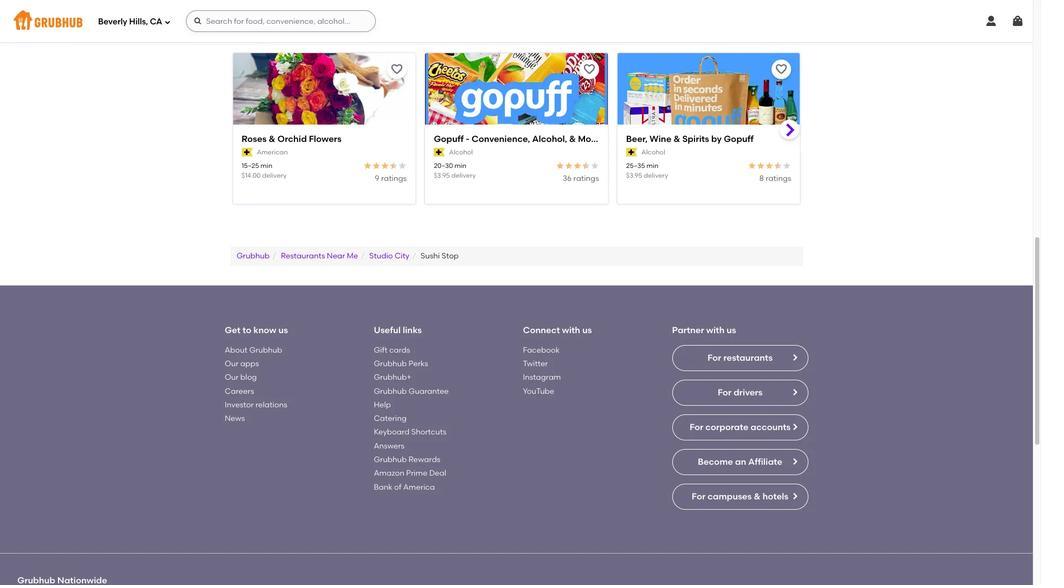 Task type: vqa. For each thing, say whether or not it's contained in the screenshot.
bottom $15.92
no



Task type: describe. For each thing, give the bounding box(es) containing it.
facebook twitter instagram youtube
[[523, 346, 561, 396]]

about grubhub link
[[225, 346, 282, 355]]

partner
[[672, 326, 704, 336]]

youtube link
[[523, 387, 555, 396]]

alcohol for wine
[[642, 149, 665, 156]]

instagram
[[523, 373, 561, 383]]

beer,
[[626, 134, 648, 144]]

beer, wine & spirits by gopuff logo image
[[618, 53, 800, 144]]

roses & orchid flowers link
[[242, 134, 407, 146]]

grubhub left restaurants
[[237, 252, 270, 261]]

grubhub+ link
[[374, 373, 411, 383]]

save this restaurant button for gopuff - convenience, alcohol, & more
[[580, 60, 599, 79]]

9
[[375, 174, 379, 183]]

blog
[[240, 373, 257, 383]]

alcohol for -
[[449, 149, 473, 156]]

2 gopuff from the left
[[724, 134, 754, 144]]

us for partner with us
[[727, 326, 736, 336]]

me
[[347, 252, 358, 261]]

delivery for wine
[[644, 172, 668, 179]]

gopuff - convenience, alcohol, & more link
[[434, 134, 600, 146]]

gift
[[374, 346, 388, 355]]

& right wine
[[674, 134, 681, 144]]

sushi stop
[[421, 252, 459, 261]]

facebook link
[[523, 346, 560, 355]]

& up american
[[269, 134, 276, 144]]

guarantee
[[409, 387, 449, 396]]

0 horizontal spatial svg image
[[165, 19, 171, 25]]

grubhub link
[[237, 252, 270, 261]]

twitter
[[523, 360, 548, 369]]

studio city
[[369, 252, 410, 261]]

gift cards link
[[374, 346, 410, 355]]

right image for for drivers
[[791, 388, 799, 397]]

1 vertical spatial to
[[243, 326, 252, 336]]

keyboard
[[374, 428, 410, 437]]

with for partner
[[707, 326, 725, 336]]

investor relations link
[[225, 401, 287, 410]]

spirits
[[683, 134, 709, 144]]

campuses
[[708, 492, 752, 502]]

sushi
[[421, 252, 440, 261]]

partner with us
[[672, 326, 736, 336]]

relations
[[256, 401, 287, 410]]

$3.95 for gopuff - convenience, alcohol, & more
[[434, 172, 450, 179]]

become an affiliate
[[698, 457, 783, 467]]

for corporate accounts link
[[672, 415, 809, 441]]

news
[[225, 415, 245, 424]]

grubhub rewards link
[[374, 456, 441, 465]]

shortcuts
[[411, 428, 447, 437]]

& left hotels
[[754, 492, 761, 502]]

0 vertical spatial to
[[332, 27, 344, 40]]

us for connect with us
[[583, 326, 592, 336]]

grubhub down answers
[[374, 456, 407, 465]]

20–30 min $3.95 delivery
[[434, 162, 476, 179]]

get
[[225, 326, 241, 336]]

9 ratings
[[375, 174, 407, 183]]

more
[[578, 134, 600, 144]]

1 our from the top
[[225, 360, 239, 369]]

careers link
[[225, 387, 254, 396]]

affiliate
[[749, 457, 783, 467]]

our blog link
[[225, 373, 257, 383]]

stop
[[442, 252, 459, 261]]

youtube
[[523, 387, 555, 396]]

for drivers
[[718, 388, 763, 398]]

subscription pass image
[[626, 148, 637, 157]]

studio city link
[[369, 252, 410, 261]]

$3.95 for beer, wine & spirits by gopuff
[[626, 172, 642, 179]]

with for connect
[[562, 326, 580, 336]]

catering
[[374, 415, 407, 424]]

about
[[225, 346, 248, 355]]

ratings for beer, wine & spirits by gopuff
[[766, 174, 792, 183]]

amazon
[[374, 469, 405, 479]]

drivers
[[734, 388, 763, 398]]

for restaurants
[[708, 353, 773, 363]]

delivery for -
[[452, 172, 476, 179]]

city
[[395, 252, 410, 261]]

ratings for roses & orchid flowers
[[381, 174, 407, 183]]

our apps link
[[225, 360, 259, 369]]

restaurants
[[281, 252, 325, 261]]

connect
[[523, 326, 560, 336]]

right image for for restaurants
[[791, 353, 799, 362]]

25–35 min $3.95 delivery
[[626, 162, 668, 179]]

apps
[[240, 360, 259, 369]]

beer, wine & spirits by gopuff link
[[626, 134, 792, 146]]

15–25 min $14.00 delivery
[[242, 162, 287, 179]]

you
[[346, 27, 367, 40]]

useful
[[374, 326, 401, 336]]

answers
[[374, 442, 405, 451]]

min for beer,
[[647, 162, 659, 170]]

restaurants
[[724, 353, 773, 363]]

flowers
[[309, 134, 342, 144]]

grubhub inside about grubhub our apps our blog careers investor relations news
[[249, 346, 282, 355]]

hotels
[[763, 492, 789, 502]]

roses
[[242, 134, 267, 144]]



Task type: locate. For each thing, give the bounding box(es) containing it.
corporate
[[706, 422, 749, 433]]

gopuff - convenience, alcohol, & more logo image
[[425, 53, 608, 144]]

$3.95 inside 25–35 min $3.95 delivery
[[626, 172, 642, 179]]

gopuff inside 'link'
[[434, 134, 464, 144]]

convenience,
[[472, 134, 530, 144]]

Search for food, convenience, alcohol... search field
[[186, 10, 376, 32]]

25–35
[[626, 162, 645, 170]]

to
[[332, 27, 344, 40], [243, 326, 252, 336]]

instagram link
[[523, 373, 561, 383]]

1 horizontal spatial save this restaurant image
[[775, 63, 788, 76]]

min inside '15–25 min $14.00 delivery'
[[261, 162, 272, 170]]

bank
[[374, 483, 393, 492]]

get to know us
[[225, 326, 288, 336]]

of
[[394, 483, 402, 492]]

2 horizontal spatial ratings
[[766, 174, 792, 183]]

become an affiliate link
[[672, 450, 809, 476]]

2 us from the left
[[583, 326, 592, 336]]

1 us from the left
[[279, 326, 288, 336]]

1 horizontal spatial with
[[707, 326, 725, 336]]

star icon image
[[364, 162, 372, 170], [372, 162, 381, 170], [381, 162, 390, 170], [390, 162, 398, 170], [390, 162, 398, 170], [398, 162, 407, 170], [556, 162, 565, 170], [565, 162, 573, 170], [573, 162, 582, 170], [582, 162, 591, 170], [582, 162, 591, 170], [591, 162, 599, 170], [748, 162, 757, 170], [757, 162, 766, 170], [766, 162, 774, 170], [774, 162, 783, 170], [774, 162, 783, 170], [783, 162, 792, 170]]

main navigation navigation
[[0, 0, 1033, 42]]

for for for corporate accounts
[[690, 422, 704, 433]]

deal
[[429, 469, 446, 479]]

an
[[735, 457, 747, 467]]

rewards
[[409, 456, 441, 465]]

subscription pass image up 20–30
[[434, 148, 445, 157]]

gopuff right the by
[[724, 134, 754, 144]]

to right the get in the left of the page
[[243, 326, 252, 336]]

studio
[[369, 252, 393, 261]]

right image right restaurants
[[791, 353, 799, 362]]

min right 25–35
[[647, 162, 659, 170]]

amazon prime deal link
[[374, 469, 446, 479]]

cards
[[389, 346, 410, 355]]

1 with from the left
[[562, 326, 580, 336]]

restaurants near me
[[281, 252, 358, 261]]

3 delivery from the left
[[644, 172, 668, 179]]

near
[[327, 252, 345, 261]]

right image inside for corporate accounts link
[[791, 423, 799, 432]]

save this restaurant button for roses & orchid flowers
[[387, 60, 407, 79]]

ratings right '36'
[[574, 174, 599, 183]]

2 our from the top
[[225, 373, 239, 383]]

0 horizontal spatial us
[[279, 326, 288, 336]]

3 right image from the top
[[791, 458, 799, 466]]

us up for restaurants
[[727, 326, 736, 336]]

subscription pass image
[[242, 148, 253, 157], [434, 148, 445, 157]]

1 horizontal spatial to
[[332, 27, 344, 40]]

careers
[[225, 387, 254, 396]]

right image for for campuses & hotels
[[791, 492, 799, 501]]

our up careers link
[[225, 373, 239, 383]]

subscription pass image up 15–25
[[242, 148, 253, 157]]

1 horizontal spatial ratings
[[574, 174, 599, 183]]

min right 20–30
[[455, 162, 466, 170]]

useful links
[[374, 326, 422, 336]]

1 horizontal spatial svg image
[[194, 17, 202, 25]]

fastest
[[290, 27, 329, 40]]

save this restaurant image
[[583, 63, 596, 76]]

right image inside for campuses & hotels link
[[791, 492, 799, 501]]

grubhub down know
[[249, 346, 282, 355]]

1 right image from the top
[[791, 353, 799, 362]]

grubhub+
[[374, 373, 411, 383]]

1 alcohol from the left
[[449, 149, 473, 156]]

36 ratings
[[563, 174, 599, 183]]

ratings right 9 on the left of page
[[381, 174, 407, 183]]

alcohol down -
[[449, 149, 473, 156]]

bank of america link
[[374, 483, 435, 492]]

2 save this restaurant image from the left
[[775, 63, 788, 76]]

right image inside for drivers link
[[791, 388, 799, 397]]

delivery down american
[[262, 172, 287, 179]]

hills,
[[129, 17, 148, 26]]

min
[[261, 162, 272, 170], [455, 162, 466, 170], [647, 162, 659, 170]]

2 min from the left
[[455, 162, 466, 170]]

american
[[257, 149, 288, 156]]

2 horizontal spatial svg image
[[985, 15, 998, 28]]

1 ratings from the left
[[381, 174, 407, 183]]

about grubhub our apps our blog careers investor relations news
[[225, 346, 287, 424]]

1 horizontal spatial alcohol
[[642, 149, 665, 156]]

1 horizontal spatial $3.95
[[626, 172, 642, 179]]

delivery inside '15–25 min $14.00 delivery'
[[262, 172, 287, 179]]

$14.00
[[242, 172, 261, 179]]

0 horizontal spatial with
[[562, 326, 580, 336]]

0 horizontal spatial gopuff
[[434, 134, 464, 144]]

america
[[403, 483, 435, 492]]

right image
[[791, 388, 799, 397], [791, 423, 799, 432], [791, 458, 799, 466]]

3 min from the left
[[647, 162, 659, 170]]

right image right hotels
[[791, 492, 799, 501]]

0 horizontal spatial save this restaurant image
[[391, 63, 404, 76]]

svg image
[[1012, 15, 1025, 28]]

delivered fastest to you
[[232, 27, 367, 40]]

0 vertical spatial right image
[[791, 353, 799, 362]]

beverly hills, ca
[[98, 17, 162, 26]]

save this restaurant image
[[391, 63, 404, 76], [775, 63, 788, 76]]

wine
[[650, 134, 672, 144]]

for for for restaurants
[[708, 353, 722, 363]]

gift cards grubhub perks grubhub+ grubhub guarantee help catering keyboard shortcuts answers grubhub rewards amazon prime deal bank of america
[[374, 346, 449, 492]]

for for for drivers
[[718, 388, 732, 398]]

3 ratings from the left
[[766, 174, 792, 183]]

1 $3.95 from the left
[[434, 172, 450, 179]]

twitter link
[[523, 360, 548, 369]]

gopuff - convenience, alcohol, & more
[[434, 134, 600, 144]]

links
[[403, 326, 422, 336]]

ca
[[150, 17, 162, 26]]

2 horizontal spatial min
[[647, 162, 659, 170]]

for drivers link
[[672, 380, 809, 406]]

gopuff
[[434, 134, 464, 144], [724, 134, 754, 144]]

for left corporate
[[690, 422, 704, 433]]

1 gopuff from the left
[[434, 134, 464, 144]]

subscription pass image for gopuff
[[434, 148, 445, 157]]

2 horizontal spatial us
[[727, 326, 736, 336]]

1 horizontal spatial subscription pass image
[[434, 148, 445, 157]]

2 right image from the top
[[791, 492, 799, 501]]

1 subscription pass image from the left
[[242, 148, 253, 157]]

2 vertical spatial right image
[[791, 458, 799, 466]]

for corporate accounts
[[690, 422, 791, 433]]

$3.95 down 25–35
[[626, 172, 642, 179]]

for left the campuses
[[692, 492, 706, 502]]

subscription pass image for roses
[[242, 148, 253, 157]]

-
[[466, 134, 470, 144]]

for restaurants link
[[672, 345, 809, 371]]

$3.95 inside 20–30 min $3.95 delivery
[[434, 172, 450, 179]]

help
[[374, 401, 391, 410]]

grubhub down the grubhub+ link
[[374, 387, 407, 396]]

alcohol down wine
[[642, 149, 665, 156]]

1 min from the left
[[261, 162, 272, 170]]

2 save this restaurant button from the left
[[580, 60, 599, 79]]

ratings
[[381, 174, 407, 183], [574, 174, 599, 183], [766, 174, 792, 183]]

0 horizontal spatial $3.95
[[434, 172, 450, 179]]

& inside 'link'
[[569, 134, 576, 144]]

for down partner with us
[[708, 353, 722, 363]]

15–25
[[242, 162, 259, 170]]

2 subscription pass image from the left
[[434, 148, 445, 157]]

beer, wine & spirits by gopuff
[[626, 134, 754, 144]]

right image for become an affiliate
[[791, 458, 799, 466]]

0 horizontal spatial min
[[261, 162, 272, 170]]

right image inside for restaurants link
[[791, 353, 799, 362]]

1 right image from the top
[[791, 388, 799, 397]]

keyboard shortcuts link
[[374, 428, 447, 437]]

grubhub down "gift cards" link
[[374, 360, 407, 369]]

0 horizontal spatial subscription pass image
[[242, 148, 253, 157]]

for left drivers
[[718, 388, 732, 398]]

svg image
[[985, 15, 998, 28], [194, 17, 202, 25], [165, 19, 171, 25]]

prime
[[406, 469, 428, 479]]

1 save this restaurant image from the left
[[391, 63, 404, 76]]

1 vertical spatial right image
[[791, 423, 799, 432]]

1 vertical spatial our
[[225, 373, 239, 383]]

delivery inside 25–35 min $3.95 delivery
[[644, 172, 668, 179]]

ratings right 8
[[766, 174, 792, 183]]

to left you
[[332, 27, 344, 40]]

2 alcohol from the left
[[642, 149, 665, 156]]

0 horizontal spatial ratings
[[381, 174, 407, 183]]

grubhub perks link
[[374, 360, 428, 369]]

1 vertical spatial right image
[[791, 492, 799, 501]]

right image for for corporate accounts
[[791, 423, 799, 432]]

0 horizontal spatial to
[[243, 326, 252, 336]]

0 horizontal spatial save this restaurant button
[[387, 60, 407, 79]]

save this restaurant image for roses & orchid flowers
[[391, 63, 404, 76]]

roses & orchid flowers logo image
[[233, 53, 416, 144]]

roses & orchid flowers
[[242, 134, 342, 144]]

us
[[279, 326, 288, 336], [583, 326, 592, 336], [727, 326, 736, 336]]

save this restaurant button
[[387, 60, 407, 79], [580, 60, 599, 79], [772, 60, 792, 79]]

0 horizontal spatial delivery
[[262, 172, 287, 179]]

delivery for &
[[262, 172, 287, 179]]

with right "connect"
[[562, 326, 580, 336]]

us right "connect"
[[583, 326, 592, 336]]

know
[[254, 326, 276, 336]]

min down american
[[261, 162, 272, 170]]

1 horizontal spatial us
[[583, 326, 592, 336]]

0 horizontal spatial alcohol
[[449, 149, 473, 156]]

for for for campuses & hotels
[[692, 492, 706, 502]]

& left more
[[569, 134, 576, 144]]

delivery inside 20–30 min $3.95 delivery
[[452, 172, 476, 179]]

0 vertical spatial right image
[[791, 388, 799, 397]]

1 horizontal spatial gopuff
[[724, 134, 754, 144]]

8
[[760, 174, 764, 183]]

delivery down 20–30
[[452, 172, 476, 179]]

min for roses
[[261, 162, 272, 170]]

with
[[562, 326, 580, 336], [707, 326, 725, 336]]

3 save this restaurant button from the left
[[772, 60, 792, 79]]

1 save this restaurant button from the left
[[387, 60, 407, 79]]

restaurants near me link
[[281, 252, 358, 261]]

2 horizontal spatial delivery
[[644, 172, 668, 179]]

2 $3.95 from the left
[[626, 172, 642, 179]]

beverly
[[98, 17, 127, 26]]

save this restaurant image for beer, wine & spirits by gopuff
[[775, 63, 788, 76]]

our down about
[[225, 360, 239, 369]]

2 delivery from the left
[[452, 172, 476, 179]]

gopuff left -
[[434, 134, 464, 144]]

facebook
[[523, 346, 560, 355]]

ratings for gopuff - convenience, alcohol, & more
[[574, 174, 599, 183]]

become
[[698, 457, 733, 467]]

with right partner
[[707, 326, 725, 336]]

investor
[[225, 401, 254, 410]]

20–30
[[434, 162, 453, 170]]

us right know
[[279, 326, 288, 336]]

36
[[563, 174, 572, 183]]

right image inside become an affiliate link
[[791, 458, 799, 466]]

2 with from the left
[[707, 326, 725, 336]]

$3.95 down 20–30
[[434, 172, 450, 179]]

help link
[[374, 401, 391, 410]]

grubhub guarantee link
[[374, 387, 449, 396]]

1 horizontal spatial min
[[455, 162, 466, 170]]

2 horizontal spatial save this restaurant button
[[772, 60, 792, 79]]

3 us from the left
[[727, 326, 736, 336]]

save this restaurant button for beer, wine & spirits by gopuff
[[772, 60, 792, 79]]

perks
[[409, 360, 428, 369]]

1 horizontal spatial delivery
[[452, 172, 476, 179]]

news link
[[225, 415, 245, 424]]

connect with us
[[523, 326, 592, 336]]

&
[[269, 134, 276, 144], [569, 134, 576, 144], [674, 134, 681, 144], [754, 492, 761, 502]]

2 ratings from the left
[[574, 174, 599, 183]]

right image
[[791, 353, 799, 362], [791, 492, 799, 501]]

delivery down 25–35
[[644, 172, 668, 179]]

min inside 25–35 min $3.95 delivery
[[647, 162, 659, 170]]

0 vertical spatial our
[[225, 360, 239, 369]]

min inside 20–30 min $3.95 delivery
[[455, 162, 466, 170]]

2 right image from the top
[[791, 423, 799, 432]]

min for gopuff
[[455, 162, 466, 170]]

1 horizontal spatial save this restaurant button
[[580, 60, 599, 79]]

1 delivery from the left
[[262, 172, 287, 179]]



